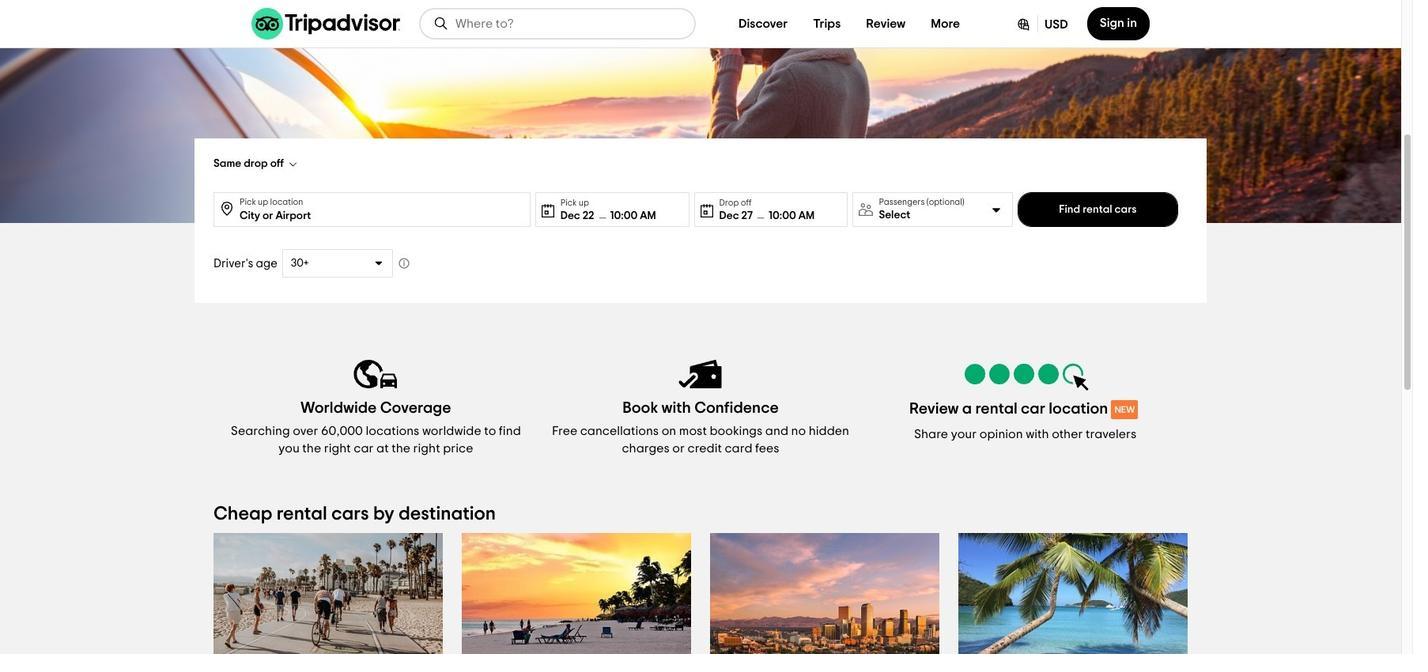 Task type: vqa. For each thing, say whether or not it's contained in the screenshot.
the city or airport TEXT FIELD at top
yes



Task type: describe. For each thing, give the bounding box(es) containing it.
search image
[[433, 16, 449, 32]]

City or Airport text field
[[240, 193, 523, 225]]

Search search field
[[456, 17, 682, 31]]



Task type: locate. For each thing, give the bounding box(es) containing it.
None search field
[[421, 9, 694, 38]]

tripadvisor image
[[252, 8, 400, 40]]



